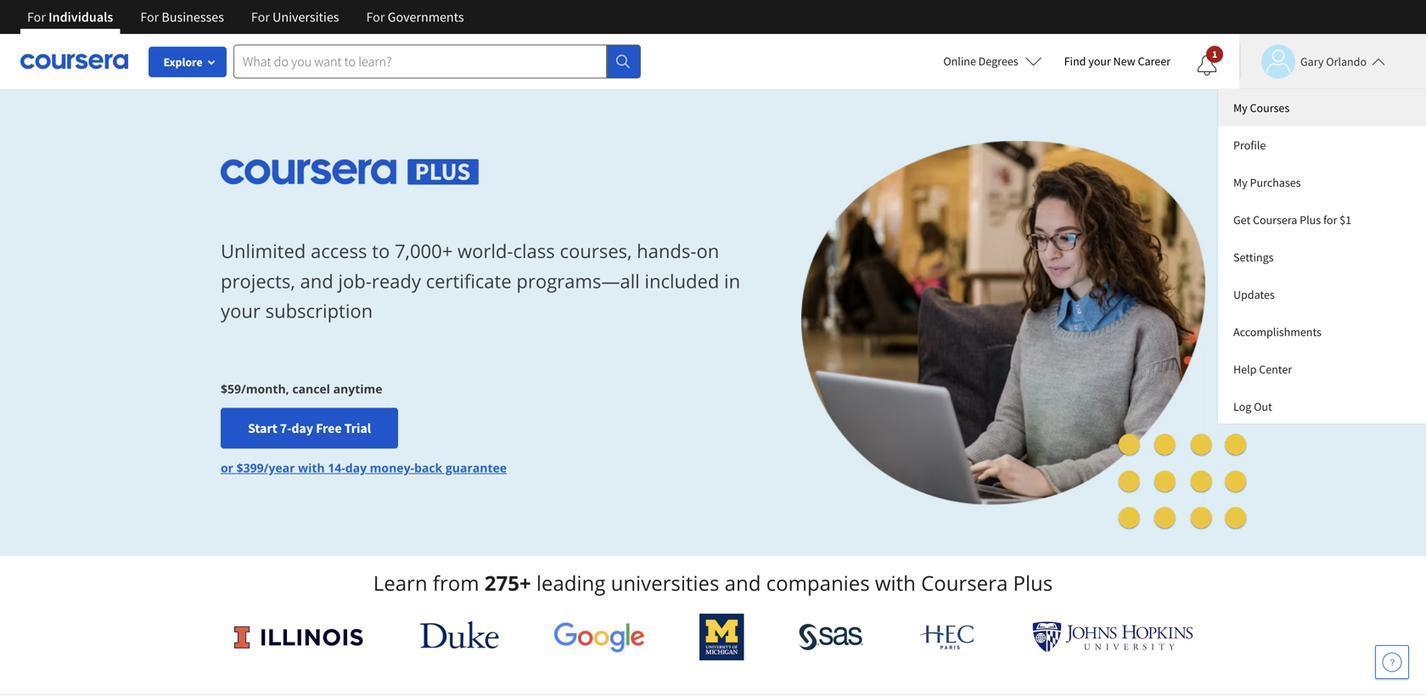 Task type: locate. For each thing, give the bounding box(es) containing it.
1 my from the top
[[1234, 100, 1248, 115]]

anytime
[[333, 381, 383, 397]]

/month,
[[241, 381, 289, 397]]

gary orlando
[[1301, 54, 1367, 69]]

3 for from the left
[[251, 8, 270, 25]]

programs—all
[[517, 268, 640, 294]]

settings
[[1234, 250, 1274, 265]]

my inside 'link'
[[1234, 100, 1248, 115]]

1 horizontal spatial with
[[875, 569, 916, 597]]

0 vertical spatial plus
[[1300, 212, 1322, 228]]

1 horizontal spatial coursera
[[1253, 212, 1298, 228]]

or
[[221, 460, 234, 476]]

universities
[[611, 569, 720, 597]]

coursera right 'get'
[[1253, 212, 1298, 228]]

day
[[292, 420, 313, 437], [345, 460, 367, 476]]

access
[[311, 238, 367, 264]]

explore button
[[149, 47, 227, 77]]

for
[[27, 8, 46, 25], [140, 8, 159, 25], [251, 8, 270, 25], [366, 8, 385, 25]]

None search field
[[234, 45, 641, 79]]

online degrees
[[944, 54, 1019, 69]]

1 horizontal spatial day
[[345, 460, 367, 476]]

1
[[1213, 48, 1218, 61]]

online degrees button
[[930, 42, 1056, 80]]

0 vertical spatial and
[[300, 268, 334, 294]]

with left 14-
[[298, 460, 325, 476]]

johns hopkins university image
[[1033, 622, 1194, 653]]

7,000+
[[395, 238, 453, 264]]

and up 'university of michigan' image
[[725, 569, 761, 597]]

day inside button
[[292, 420, 313, 437]]

your right "find"
[[1089, 54, 1111, 69]]

1 vertical spatial coursera
[[921, 569, 1008, 597]]

gary orlando button
[[1240, 45, 1386, 79]]

career
[[1138, 54, 1171, 69]]

1 for from the left
[[27, 8, 46, 25]]

trial
[[344, 420, 371, 437]]

for left universities
[[251, 8, 270, 25]]

and inside the unlimited access to 7,000+ world-class courses, hands-on projects, and job-ready certificate programs—all included in your subscription
[[300, 268, 334, 294]]

explore
[[163, 54, 203, 70]]

1 vertical spatial your
[[221, 298, 261, 324]]

governments
[[388, 8, 464, 25]]

for for governments
[[366, 8, 385, 25]]

1 button
[[1184, 45, 1231, 86]]

for
[[1324, 212, 1338, 228]]

world-
[[458, 238, 513, 264]]

0 vertical spatial with
[[298, 460, 325, 476]]

1 horizontal spatial your
[[1089, 54, 1111, 69]]

$1
[[1340, 212, 1352, 228]]

plus
[[1300, 212, 1322, 228], [1014, 569, 1053, 597]]

money-
[[370, 460, 414, 476]]

4 for from the left
[[366, 8, 385, 25]]

day left the money-
[[345, 460, 367, 476]]

degrees
[[979, 54, 1019, 69]]

my
[[1234, 100, 1248, 115], [1234, 175, 1248, 190]]

my left purchases
[[1234, 175, 1248, 190]]

orlando
[[1327, 54, 1367, 69]]

0 horizontal spatial and
[[300, 268, 334, 294]]

0 vertical spatial your
[[1089, 54, 1111, 69]]

settings link
[[1219, 239, 1427, 276]]

0 horizontal spatial day
[[292, 420, 313, 437]]

gary orlando menu
[[1219, 89, 1427, 424]]

and
[[300, 268, 334, 294], [725, 569, 761, 597]]

2 for from the left
[[140, 8, 159, 25]]

and up subscription
[[300, 268, 334, 294]]

certificate
[[426, 268, 512, 294]]

new
[[1114, 54, 1136, 69]]

unlimited access to 7,000+ world-class courses, hands-on projects, and job-ready certificate programs—all included in your subscription
[[221, 238, 741, 324]]

from
[[433, 569, 479, 597]]

find
[[1065, 54, 1087, 69]]

my for my purchases
[[1234, 175, 1248, 190]]

coursera plus image
[[221, 159, 480, 185]]

for for individuals
[[27, 8, 46, 25]]

for left individuals
[[27, 8, 46, 25]]

$59
[[221, 381, 241, 397]]

1 vertical spatial plus
[[1014, 569, 1053, 597]]

your down projects,
[[221, 298, 261, 324]]

help center
[[1234, 362, 1293, 377]]

1 vertical spatial and
[[725, 569, 761, 597]]

my courses link
[[1219, 89, 1427, 127]]

for left governments
[[366, 8, 385, 25]]

0 vertical spatial my
[[1234, 100, 1248, 115]]

0 horizontal spatial your
[[221, 298, 261, 324]]

1 vertical spatial my
[[1234, 175, 1248, 190]]

with right companies
[[875, 569, 916, 597]]

your
[[1089, 54, 1111, 69], [221, 298, 261, 324]]

individuals
[[48, 8, 113, 25]]

learn
[[373, 569, 428, 597]]

my left courses in the right top of the page
[[1234, 100, 1248, 115]]

universities
[[273, 8, 339, 25]]

0 vertical spatial coursera
[[1253, 212, 1298, 228]]

get coursera plus for $1
[[1234, 212, 1352, 228]]

2 my from the top
[[1234, 175, 1248, 190]]

for left the businesses
[[140, 8, 159, 25]]

with
[[298, 460, 325, 476], [875, 569, 916, 597]]

1 horizontal spatial plus
[[1300, 212, 1322, 228]]

coursera up hec paris image
[[921, 569, 1008, 597]]

day left free
[[292, 420, 313, 437]]

coursera
[[1253, 212, 1298, 228], [921, 569, 1008, 597]]

university of michigan image
[[700, 614, 745, 661]]

center
[[1260, 362, 1293, 377]]

projects,
[[221, 268, 295, 294]]

start 7-day free trial
[[248, 420, 371, 437]]

0 vertical spatial day
[[292, 420, 313, 437]]

duke university image
[[420, 622, 499, 649]]

your inside the find your new career 'link'
[[1089, 54, 1111, 69]]



Task type: vqa. For each thing, say whether or not it's contained in the screenshot.
bottom just
no



Task type: describe. For each thing, give the bounding box(es) containing it.
on
[[697, 238, 720, 264]]

get coursera plus for $1 link
[[1219, 201, 1427, 239]]

for for universities
[[251, 8, 270, 25]]

log out button
[[1219, 388, 1427, 424]]

google image
[[554, 622, 645, 653]]

1 horizontal spatial and
[[725, 569, 761, 597]]

courses
[[1251, 100, 1290, 115]]

in
[[724, 268, 741, 294]]

coursera inside gary orlando menu
[[1253, 212, 1298, 228]]

hec paris image
[[919, 620, 978, 655]]

show notifications image
[[1197, 55, 1218, 76]]

1 vertical spatial day
[[345, 460, 367, 476]]

my for my courses
[[1234, 100, 1248, 115]]

$59 /month, cancel anytime
[[221, 381, 383, 397]]

for businesses
[[140, 8, 224, 25]]

start 7-day free trial button
[[221, 408, 398, 449]]

for for businesses
[[140, 8, 159, 25]]

start
[[248, 420, 277, 437]]

find your new career
[[1065, 54, 1171, 69]]

my courses
[[1234, 100, 1290, 115]]

courses,
[[560, 238, 632, 264]]

university of illinois at urbana-champaign image
[[233, 624, 366, 651]]

updates link
[[1219, 276, 1427, 313]]

businesses
[[162, 8, 224, 25]]

275+
[[485, 569, 531, 597]]

unlimited
[[221, 238, 306, 264]]

subscription
[[265, 298, 373, 324]]

to
[[372, 238, 390, 264]]

find your new career link
[[1056, 51, 1180, 72]]

1 vertical spatial with
[[875, 569, 916, 597]]

help
[[1234, 362, 1257, 377]]

out
[[1254, 399, 1273, 414]]

accomplishments link
[[1219, 313, 1427, 351]]

help center image
[[1383, 652, 1403, 673]]

back
[[414, 460, 443, 476]]

7-
[[280, 420, 292, 437]]

for individuals
[[27, 8, 113, 25]]

my purchases link
[[1219, 164, 1427, 201]]

purchases
[[1251, 175, 1301, 190]]

accomplishments
[[1234, 324, 1322, 340]]

plus inside get coursera plus for $1 link
[[1300, 212, 1322, 228]]

leading
[[537, 569, 606, 597]]

log out
[[1234, 399, 1273, 414]]

log
[[1234, 399, 1252, 414]]

learn from 275+ leading universities and companies with coursera plus
[[373, 569, 1053, 597]]

/year
[[264, 460, 295, 476]]

0 horizontal spatial plus
[[1014, 569, 1053, 597]]

cancel
[[292, 381, 330, 397]]

free
[[316, 420, 342, 437]]

get
[[1234, 212, 1251, 228]]

ready
[[372, 268, 421, 294]]

profile
[[1234, 138, 1266, 153]]

banner navigation
[[14, 0, 478, 34]]

help center link
[[1219, 351, 1427, 388]]

my purchases
[[1234, 175, 1301, 190]]

profile link
[[1219, 127, 1427, 164]]

gary
[[1301, 54, 1324, 69]]

0 horizontal spatial coursera
[[921, 569, 1008, 597]]

online
[[944, 54, 977, 69]]

updates
[[1234, 287, 1275, 302]]

or $399 /year with 14-day money-back guarantee
[[221, 460, 507, 476]]

0 horizontal spatial with
[[298, 460, 325, 476]]

guarantee
[[446, 460, 507, 476]]

coursera image
[[20, 48, 128, 75]]

class
[[513, 238, 555, 264]]

for governments
[[366, 8, 464, 25]]

companies
[[767, 569, 870, 597]]

$399
[[237, 460, 264, 476]]

included
[[645, 268, 720, 294]]

14-
[[328, 460, 345, 476]]

your inside the unlimited access to 7,000+ world-class courses, hands-on projects, and job-ready certificate programs—all included in your subscription
[[221, 298, 261, 324]]

for universities
[[251, 8, 339, 25]]

hands-
[[637, 238, 697, 264]]

What do you want to learn? text field
[[234, 45, 607, 79]]

job-
[[338, 268, 372, 294]]

sas image
[[799, 624, 864, 651]]



